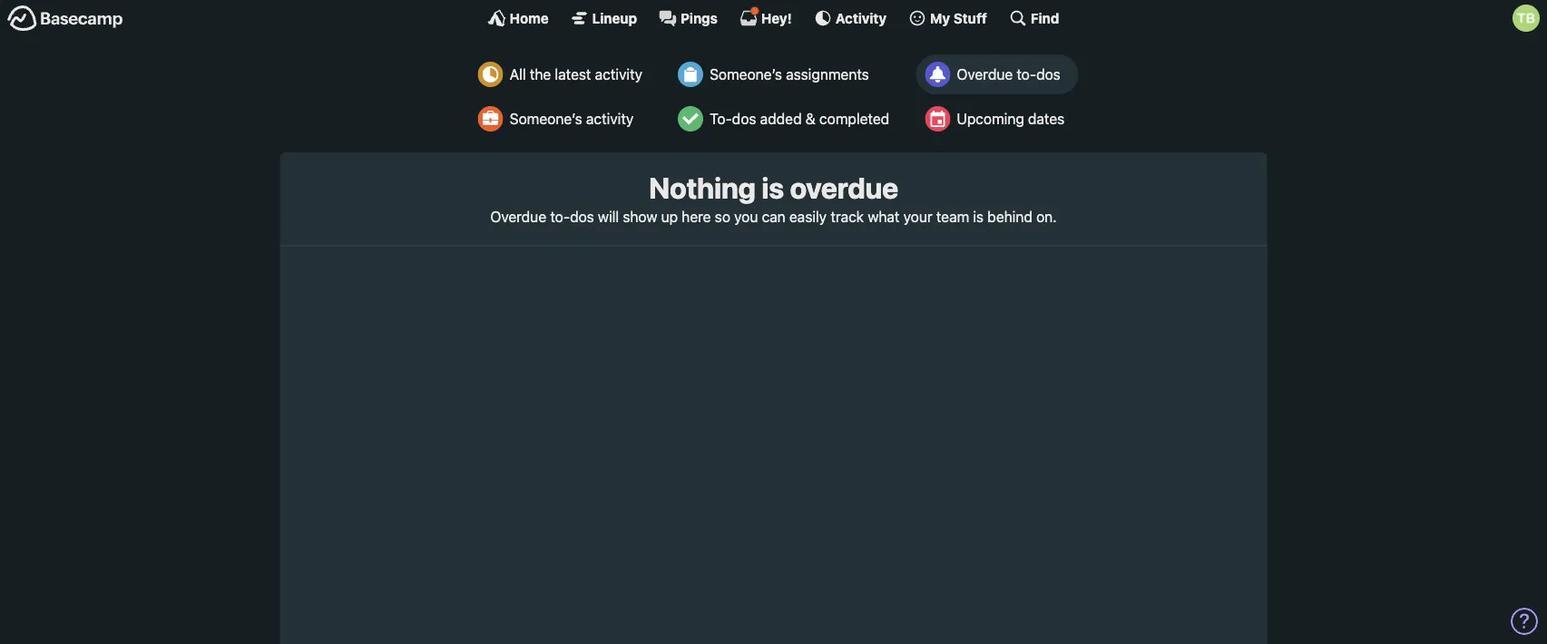 Task type: describe. For each thing, give the bounding box(es) containing it.
&
[[806, 110, 816, 128]]

find
[[1031, 10, 1060, 26]]

dos inside nothing is overdue overdue to-dos will show up here so you can easily track what your team is behind on.
[[570, 208, 594, 225]]

activity report image
[[478, 62, 503, 87]]

someone's for someone's assignments
[[710, 66, 782, 83]]

nothing
[[649, 171, 756, 205]]

tim burton image
[[1513, 5, 1540, 32]]

stuff
[[954, 10, 987, 26]]

someone's activity
[[510, 110, 634, 128]]

home
[[510, 10, 549, 26]]

lineup link
[[571, 9, 637, 27]]

overdue to-dos
[[957, 66, 1061, 83]]

someone's activity link
[[469, 99, 656, 139]]

switch accounts image
[[7, 5, 123, 33]]

schedule image
[[925, 106, 951, 132]]

overdue to-dos link
[[916, 54, 1078, 94]]

team
[[937, 208, 970, 225]]

nothing is overdue overdue to-dos will show up here so you can easily track what your team is behind on.
[[490, 171, 1057, 225]]

to-dos added & completed link
[[669, 99, 903, 139]]

so
[[715, 208, 731, 225]]

my stuff button
[[909, 9, 987, 27]]

find button
[[1009, 9, 1060, 27]]

someone's assignments link
[[669, 54, 903, 94]]

0 vertical spatial to-
[[1017, 66, 1037, 83]]

person report image
[[478, 106, 503, 132]]

1 vertical spatial dos
[[732, 110, 756, 128]]

easily
[[790, 208, 827, 225]]

0 horizontal spatial is
[[762, 171, 784, 205]]

hey! button
[[740, 6, 792, 27]]

here
[[682, 208, 711, 225]]

0 vertical spatial overdue
[[957, 66, 1013, 83]]

home link
[[488, 9, 549, 27]]

assignment image
[[678, 62, 704, 87]]

assignments
[[786, 66, 869, 83]]

the
[[530, 66, 551, 83]]

0 vertical spatial dos
[[1037, 66, 1061, 83]]

activity inside someone's activity link
[[586, 110, 634, 128]]

main element
[[0, 0, 1548, 35]]

upcoming dates link
[[916, 99, 1078, 139]]

1 vertical spatial is
[[973, 208, 984, 225]]

hey!
[[761, 10, 792, 26]]

on.
[[1037, 208, 1057, 225]]

todo image
[[678, 106, 704, 132]]



Task type: vqa. For each thing, say whether or not it's contained in the screenshot.


Task type: locate. For each thing, give the bounding box(es) containing it.
overdue
[[957, 66, 1013, 83], [490, 208, 547, 225]]

my stuff
[[930, 10, 987, 26]]

1 horizontal spatial overdue
[[957, 66, 1013, 83]]

dos left will
[[570, 208, 594, 225]]

dos up dates
[[1037, 66, 1061, 83]]

activity right latest
[[595, 66, 643, 83]]

what
[[868, 208, 900, 225]]

someone's for someone's activity
[[510, 110, 582, 128]]

to-
[[710, 110, 732, 128]]

added
[[760, 110, 802, 128]]

is up can in the top of the page
[[762, 171, 784, 205]]

someone's
[[710, 66, 782, 83], [510, 110, 582, 128]]

0 vertical spatial someone's
[[710, 66, 782, 83]]

0 horizontal spatial to-
[[550, 208, 570, 225]]

0 horizontal spatial overdue
[[490, 208, 547, 225]]

my
[[930, 10, 950, 26]]

latest
[[555, 66, 591, 83]]

to-
[[1017, 66, 1037, 83], [550, 208, 570, 225]]

1 horizontal spatial to-
[[1017, 66, 1037, 83]]

0 horizontal spatial someone's
[[510, 110, 582, 128]]

lineup
[[592, 10, 637, 26]]

to-dos added & completed
[[710, 110, 890, 128]]

someone's up to-
[[710, 66, 782, 83]]

will
[[598, 208, 619, 225]]

overdue
[[790, 171, 899, 205]]

someone's assignments
[[710, 66, 869, 83]]

is
[[762, 171, 784, 205], [973, 208, 984, 225]]

1 horizontal spatial someone's
[[710, 66, 782, 83]]

can
[[762, 208, 786, 225]]

behind
[[988, 208, 1033, 225]]

overdue up upcoming
[[957, 66, 1013, 83]]

is right team
[[973, 208, 984, 225]]

1 horizontal spatial dos
[[732, 110, 756, 128]]

show
[[623, 208, 658, 225]]

pings
[[681, 10, 718, 26]]

0 horizontal spatial dos
[[570, 208, 594, 225]]

activity
[[595, 66, 643, 83], [586, 110, 634, 128]]

2 horizontal spatial dos
[[1037, 66, 1061, 83]]

1 horizontal spatial is
[[973, 208, 984, 225]]

activity
[[836, 10, 887, 26]]

0 vertical spatial is
[[762, 171, 784, 205]]

1 vertical spatial overdue
[[490, 208, 547, 225]]

dos left added
[[732, 110, 756, 128]]

your
[[904, 208, 933, 225]]

completed
[[820, 110, 890, 128]]

0 vertical spatial activity
[[595, 66, 643, 83]]

2 vertical spatial dos
[[570, 208, 594, 225]]

upcoming dates
[[957, 110, 1065, 128]]

overdue left will
[[490, 208, 547, 225]]

activity inside all the latest activity link
[[595, 66, 643, 83]]

you
[[734, 208, 758, 225]]

activity down all the latest activity
[[586, 110, 634, 128]]

overdue inside nothing is overdue overdue to-dos will show up here so you can easily track what your team is behind on.
[[490, 208, 547, 225]]

dos
[[1037, 66, 1061, 83], [732, 110, 756, 128], [570, 208, 594, 225]]

reports image
[[925, 62, 951, 87]]

1 vertical spatial activity
[[586, 110, 634, 128]]

pings button
[[659, 9, 718, 27]]

dates
[[1028, 110, 1065, 128]]

track
[[831, 208, 864, 225]]

to- up upcoming dates
[[1017, 66, 1037, 83]]

upcoming
[[957, 110, 1024, 128]]

to- left will
[[550, 208, 570, 225]]

all the latest activity link
[[469, 54, 656, 94]]

all
[[510, 66, 526, 83]]

1 vertical spatial someone's
[[510, 110, 582, 128]]

1 vertical spatial to-
[[550, 208, 570, 225]]

to- inside nothing is overdue overdue to-dos will show up here so you can easily track what your team is behind on.
[[550, 208, 570, 225]]

someone's down the the
[[510, 110, 582, 128]]

activity link
[[814, 9, 887, 27]]

up
[[661, 208, 678, 225]]

all the latest activity
[[510, 66, 643, 83]]



